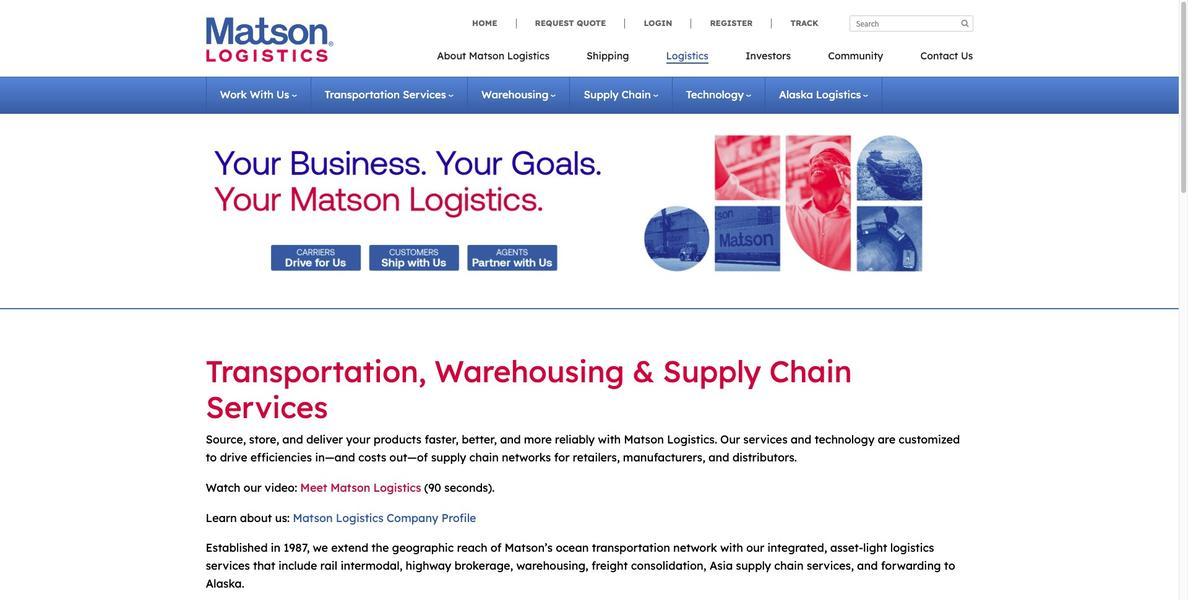 Task type: describe. For each thing, give the bounding box(es) containing it.
services inside source, store, and deliver your products faster, better, and more reliably with matson logistics. our services and technology are customized to drive efficiencies in—and costs out—of supply chain networks for retailers, manufacturers, and distributors.
[[744, 433, 788, 447]]

profile
[[442, 511, 476, 525]]

out—of
[[390, 451, 428, 465]]

forwarding
[[881, 559, 942, 573]]

request quote link
[[516, 18, 625, 28]]

transportation services link
[[325, 88, 454, 101]]

technology
[[687, 88, 744, 101]]

login link
[[625, 18, 691, 28]]

include
[[279, 559, 317, 573]]

that
[[253, 559, 275, 573]]

geographic
[[392, 541, 454, 556]]

logistics up warehousing link
[[507, 50, 550, 62]]

reliably
[[555, 433, 595, 447]]

to inside source, store, and deliver your products faster, better, and more reliably with matson logistics. our services and technology are customized to drive efficiencies in—and costs out—of supply chain networks for retailers, manufacturers, and distributors.
[[206, 451, 217, 465]]

register
[[710, 18, 753, 28]]

transportation services
[[325, 88, 446, 101]]

network
[[674, 541, 718, 556]]

distributors.
[[733, 451, 797, 465]]

with for reliably
[[598, 433, 621, 447]]

matson's
[[505, 541, 553, 556]]

warehousing,
[[517, 559, 589, 573]]

supply chain
[[584, 88, 651, 101]]

us:
[[275, 511, 290, 525]]

chain inside source, store, and deliver your products faster, better, and more reliably with matson logistics. our services and technology are customized to drive efficiencies in—and costs out—of supply chain networks for retailers, manufacturers, and distributors.
[[470, 451, 499, 465]]

more
[[524, 433, 552, 447]]

investors
[[746, 50, 791, 62]]

matson logistics company profile link
[[293, 511, 476, 525]]

meet
[[301, 481, 327, 495]]

services, and
[[807, 559, 878, 573]]

seconds).
[[445, 481, 495, 495]]

logistics
[[891, 541, 935, 556]]

search image
[[962, 19, 969, 27]]

ocean
[[556, 541, 589, 556]]

established
[[206, 541, 268, 556]]

highway brokerage, intermodal rail, warehousing, forwarding image
[[214, 121, 965, 286]]

services inside established in 1987, we extend the geographic reach of matson's ocean transportation network with our integrated, asset-light logistics services that include rail intermodal, highway brokerage, warehousing, freight consolidation, asia supply chain services, and forwarding to alaska.
[[206, 559, 250, 573]]

matson up learn about us: matson logistics company profile
[[331, 481, 371, 495]]

integrated,
[[768, 541, 828, 556]]

networks
[[502, 451, 551, 465]]

manufacturers,
[[623, 451, 706, 465]]

quote
[[577, 18, 606, 28]]

contact us link
[[902, 46, 974, 71]]

logistics link
[[648, 46, 728, 71]]

logistics down "community" link
[[817, 88, 862, 101]]

community link
[[810, 46, 902, 71]]

intermodal,
[[341, 559, 403, 573]]

customized
[[899, 433, 961, 447]]

better,
[[462, 433, 497, 447]]

drive
[[220, 451, 247, 465]]

logistics up 'extend the'
[[336, 511, 384, 525]]

investors link
[[728, 46, 810, 71]]

with for network
[[721, 541, 744, 556]]

&
[[633, 353, 655, 390]]

costs
[[359, 451, 387, 465]]

for
[[554, 451, 570, 465]]

technology link
[[687, 88, 752, 101]]

work with us
[[220, 88, 289, 101]]

your
[[346, 433, 371, 447]]

efficiencies
[[251, 451, 312, 465]]

source, store, and deliver your products faster, better, and more reliably with matson logistics. our services and technology are customized to drive efficiencies in—and costs out—of supply chain networks for retailers, manufacturers, and distributors.
[[206, 433, 961, 465]]

supply inside established in 1987, we extend the geographic reach of matson's ocean transportation network with our integrated, asset-light logistics services that include rail intermodal, highway brokerage, warehousing, freight consolidation, asia supply chain services, and forwarding to alaska.
[[736, 559, 772, 573]]

alaska.
[[206, 577, 244, 591]]

about matson logistics link
[[437, 46, 568, 71]]

about
[[240, 511, 272, 525]]

extend the
[[331, 541, 389, 556]]

transportation
[[325, 88, 400, 101]]

to inside established in 1987, we extend the geographic reach of matson's ocean transportation network with our integrated, asset-light logistics services that include rail intermodal, highway brokerage, warehousing, freight consolidation, asia supply chain services, and forwarding to alaska.
[[945, 559, 956, 573]]

alaska logistics link
[[780, 88, 869, 101]]

register link
[[691, 18, 772, 28]]

shipping
[[587, 50, 629, 62]]

transportation, warehousing & supply chain services
[[206, 353, 853, 426]]

and up networks
[[500, 433, 521, 447]]

deliver
[[306, 433, 343, 447]]

warehousing link
[[482, 88, 556, 101]]

are
[[878, 433, 896, 447]]

in
[[271, 541, 281, 556]]

highway
[[406, 559, 452, 573]]

matson logistics image
[[206, 17, 333, 62]]

Search search field
[[850, 15, 974, 32]]



Task type: vqa. For each thing, say whether or not it's contained in the screenshot.
"Search"
no



Task type: locate. For each thing, give the bounding box(es) containing it.
logistics down out—of
[[374, 481, 421, 495]]

chain
[[470, 451, 499, 465], [775, 559, 804, 573]]

1 horizontal spatial with
[[721, 541, 744, 556]]

0 horizontal spatial services
[[206, 559, 250, 573]]

supply chain link
[[584, 88, 659, 101]]

logistics
[[507, 50, 550, 62], [667, 50, 709, 62], [817, 88, 862, 101], [374, 481, 421, 495], [336, 511, 384, 525]]

1 vertical spatial supply
[[663, 353, 762, 390]]

with inside source, store, and deliver your products faster, better, and more reliably with matson logistics. our services and technology are customized to drive efficiencies in—and costs out—of supply chain networks for retailers, manufacturers, and distributors.
[[598, 433, 621, 447]]

1987, we
[[284, 541, 328, 556]]

1 horizontal spatial supply
[[736, 559, 772, 573]]

technology
[[815, 433, 875, 447]]

to
[[206, 451, 217, 465], [945, 559, 956, 573]]

services up alaska.
[[206, 559, 250, 573]]

contact
[[921, 50, 959, 62]]

retailers,
[[573, 451, 620, 465]]

consolidation,
[[631, 559, 707, 573]]

with
[[598, 433, 621, 447], [721, 541, 744, 556]]

and
[[283, 433, 303, 447], [500, 433, 521, 447], [791, 433, 812, 447], [709, 451, 730, 465]]

logistics.
[[667, 433, 718, 447]]

chain inside transportation, warehousing & supply chain services
[[770, 353, 853, 390]]

1 horizontal spatial chain
[[775, 559, 804, 573]]

services up store, on the left of page
[[206, 389, 328, 426]]

us right contact
[[962, 50, 974, 62]]

warehousing
[[482, 88, 549, 101], [435, 353, 625, 390]]

transportation
[[592, 541, 671, 556]]

reach
[[457, 541, 488, 556]]

1 horizontal spatial supply
[[663, 353, 762, 390]]

rail
[[320, 559, 338, 573]]

1 vertical spatial warehousing
[[435, 353, 625, 390]]

light
[[864, 541, 888, 556]]

chain inside established in 1987, we extend the geographic reach of matson's ocean transportation network with our integrated, asset-light logistics services that include rail intermodal, highway brokerage, warehousing, freight consolidation, asia supply chain services, and forwarding to alaska.
[[775, 559, 804, 573]]

0 vertical spatial our
[[244, 481, 262, 495]]

1 vertical spatial services
[[206, 389, 328, 426]]

services
[[744, 433, 788, 447], [206, 559, 250, 573]]

about matson logistics
[[437, 50, 550, 62]]

0 vertical spatial to
[[206, 451, 217, 465]]

services down about
[[403, 88, 446, 101]]

(90
[[425, 481, 442, 495]]

0 vertical spatial supply
[[584, 88, 619, 101]]

with up retailers,
[[598, 433, 621, 447]]

and up the efficiencies
[[283, 433, 303, 447]]

chain down better,
[[470, 451, 499, 465]]

0 vertical spatial warehousing
[[482, 88, 549, 101]]

request
[[535, 18, 574, 28]]

track link
[[772, 18, 819, 28]]

about
[[437, 50, 466, 62]]

1 horizontal spatial to
[[945, 559, 956, 573]]

1 vertical spatial our
[[747, 541, 765, 556]]

0 horizontal spatial chain
[[470, 451, 499, 465]]

supply down faster,
[[431, 451, 467, 465]]

1 vertical spatial chain
[[770, 353, 853, 390]]

home link
[[472, 18, 516, 28]]

with up asia
[[721, 541, 744, 556]]

matson inside source, store, and deliver your products faster, better, and more reliably with matson logistics. our services and technology are customized to drive efficiencies in—and costs out—of supply chain networks for retailers, manufacturers, and distributors.
[[624, 433, 664, 447]]

request quote
[[535, 18, 606, 28]]

1 vertical spatial with
[[721, 541, 744, 556]]

chain down integrated,
[[775, 559, 804, 573]]

contact us
[[921, 50, 974, 62]]

0 horizontal spatial chain
[[622, 88, 651, 101]]

and down our
[[709, 451, 730, 465]]

store,
[[249, 433, 279, 447]]

our left video:
[[244, 481, 262, 495]]

to right forwarding
[[945, 559, 956, 573]]

supply right asia
[[736, 559, 772, 573]]

services inside transportation, warehousing & supply chain services
[[206, 389, 328, 426]]

0 horizontal spatial us
[[277, 88, 289, 101]]

freight
[[592, 559, 628, 573]]

supply inside source, store, and deliver your products faster, better, and more reliably with matson logistics. our services and technology are customized to drive efficiencies in—and costs out—of supply chain networks for retailers, manufacturers, and distributors.
[[431, 451, 467, 465]]

learn
[[206, 511, 237, 525]]

1 vertical spatial to
[[945, 559, 956, 573]]

0 vertical spatial chain
[[622, 88, 651, 101]]

of
[[491, 541, 502, 556]]

watch
[[206, 481, 241, 495]]

None search field
[[850, 15, 974, 32]]

1 vertical spatial us
[[277, 88, 289, 101]]

services
[[403, 88, 446, 101], [206, 389, 328, 426]]

our
[[721, 433, 741, 447]]

login
[[644, 18, 673, 28]]

company
[[387, 511, 439, 525]]

1 horizontal spatial us
[[962, 50, 974, 62]]

with
[[250, 88, 274, 101]]

brokerage,
[[455, 559, 514, 573]]

work with us link
[[220, 88, 297, 101]]

and up distributors. in the right of the page
[[791, 433, 812, 447]]

top menu navigation
[[437, 46, 974, 71]]

0 horizontal spatial our
[[244, 481, 262, 495]]

0 horizontal spatial with
[[598, 433, 621, 447]]

matson up manufacturers,
[[624, 433, 664, 447]]

our
[[244, 481, 262, 495], [747, 541, 765, 556]]

alaska
[[780, 88, 814, 101]]

supply inside transportation, warehousing & supply chain services
[[663, 353, 762, 390]]

shipping link
[[568, 46, 648, 71]]

1 vertical spatial chain
[[775, 559, 804, 573]]

0 vertical spatial chain
[[470, 451, 499, 465]]

learn about us: matson logistics company profile
[[206, 511, 476, 525]]

established in 1987, we extend the geographic reach of matson's ocean transportation network with our integrated, asset-light logistics services that include rail intermodal, highway brokerage, warehousing, freight consolidation, asia supply chain services, and forwarding to alaska.
[[206, 541, 956, 591]]

our inside established in 1987, we extend the geographic reach of matson's ocean transportation network with our integrated, asset-light logistics services that include rail intermodal, highway brokerage, warehousing, freight consolidation, asia supply chain services, and forwarding to alaska.
[[747, 541, 765, 556]]

transportation,
[[206, 353, 427, 390]]

us right with at the left
[[277, 88, 289, 101]]

0 vertical spatial with
[[598, 433, 621, 447]]

alaska logistics
[[780, 88, 862, 101]]

matson
[[469, 50, 505, 62], [624, 433, 664, 447], [331, 481, 371, 495], [293, 511, 333, 525]]

faster,
[[425, 433, 459, 447]]

video:
[[265, 481, 297, 495]]

products
[[374, 433, 422, 447]]

0 horizontal spatial supply
[[431, 451, 467, 465]]

1 horizontal spatial services
[[744, 433, 788, 447]]

matson inside top menu 'navigation'
[[469, 50, 505, 62]]

supply
[[584, 88, 619, 101], [663, 353, 762, 390]]

meet matson logistics link
[[301, 481, 421, 495]]

supply
[[431, 451, 467, 465], [736, 559, 772, 573]]

1 horizontal spatial services
[[403, 88, 446, 101]]

1 horizontal spatial chain
[[770, 353, 853, 390]]

logistics down login
[[667, 50, 709, 62]]

us inside top menu 'navigation'
[[962, 50, 974, 62]]

matson down "home"
[[469, 50, 505, 62]]

0 horizontal spatial to
[[206, 451, 217, 465]]

0 vertical spatial us
[[962, 50, 974, 62]]

0 horizontal spatial services
[[206, 389, 328, 426]]

work
[[220, 88, 247, 101]]

0 horizontal spatial supply
[[584, 88, 619, 101]]

with inside established in 1987, we extend the geographic reach of matson's ocean transportation network with our integrated, asset-light logistics services that include rail intermodal, highway brokerage, warehousing, freight consolidation, asia supply chain services, and forwarding to alaska.
[[721, 541, 744, 556]]

community
[[829, 50, 884, 62]]

source,
[[206, 433, 246, 447]]

0 vertical spatial services
[[744, 433, 788, 447]]

asia
[[710, 559, 733, 573]]

to left drive
[[206, 451, 217, 465]]

warehousing inside transportation, warehousing & supply chain services
[[435, 353, 625, 390]]

services up distributors. in the right of the page
[[744, 433, 788, 447]]

0 vertical spatial supply
[[431, 451, 467, 465]]

1 vertical spatial supply
[[736, 559, 772, 573]]

1 vertical spatial services
[[206, 559, 250, 573]]

1 horizontal spatial our
[[747, 541, 765, 556]]

chain
[[622, 88, 651, 101], [770, 353, 853, 390]]

in—and
[[315, 451, 355, 465]]

home
[[472, 18, 498, 28]]

matson down meet
[[293, 511, 333, 525]]

our left integrated,
[[747, 541, 765, 556]]

watch our video: meet matson logistics (90 seconds).
[[206, 481, 495, 495]]

0 vertical spatial services
[[403, 88, 446, 101]]



